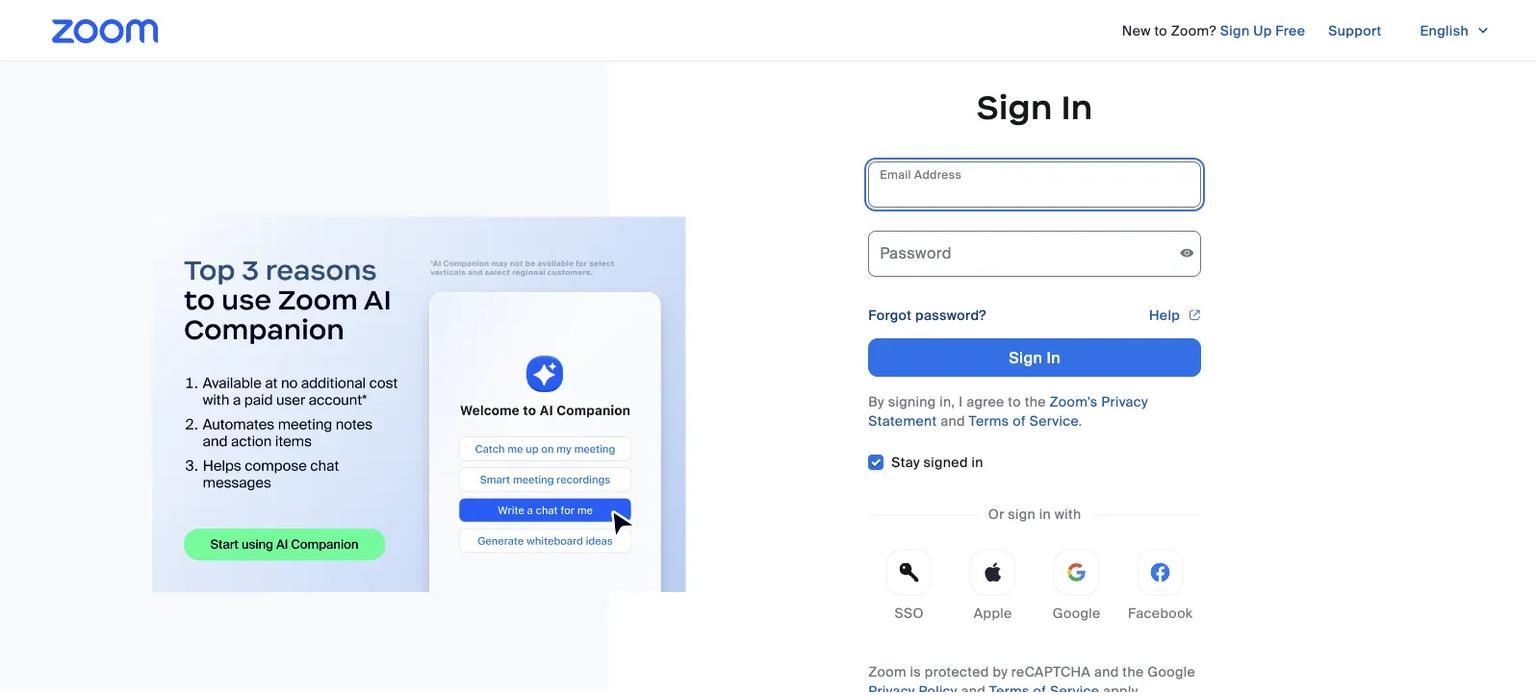 Task type: describe. For each thing, give the bounding box(es) containing it.
by signing in, i agree to the
[[868, 393, 1050, 411]]

Password password field
[[868, 231, 1201, 277]]

zoom is protected by recaptcha and the google
[[868, 664, 1195, 682]]

support link
[[1328, 15, 1382, 46]]

down image
[[1476, 21, 1490, 40]]

free
[[1275, 22, 1305, 39]]

support
[[1328, 22, 1382, 39]]

1 vertical spatial to
[[1008, 393, 1021, 411]]

forgot
[[868, 307, 912, 324]]

with
[[1055, 506, 1081, 524]]

up
[[1253, 22, 1272, 39]]

0 vertical spatial sign
[[1220, 22, 1250, 39]]

0 horizontal spatial and
[[940, 412, 965, 430]]

service
[[1029, 412, 1079, 430]]

signed
[[923, 454, 968, 472]]

Email Address email field
[[868, 162, 1201, 208]]

terms
[[969, 412, 1009, 430]]

email address
[[880, 167, 962, 182]]

google inside button
[[1053, 605, 1101, 623]]

sign
[[1008, 506, 1036, 524]]

0 vertical spatial to
[[1154, 22, 1167, 39]]

recaptcha
[[1011, 664, 1091, 682]]

i
[[959, 393, 963, 411]]

terms of service link
[[969, 412, 1079, 430]]

new to zoom? sign up free
[[1122, 22, 1305, 39]]

facebook button
[[1119, 550, 1201, 633]]

apple
[[974, 605, 1012, 623]]

zoom's privacy statement link
[[868, 393, 1148, 430]]

new
[[1122, 22, 1151, 39]]

1 vertical spatial and
[[1094, 664, 1119, 682]]

in for sign
[[1039, 506, 1051, 524]]

english button
[[1405, 15, 1505, 46]]

forgot password?
[[868, 307, 986, 324]]

zoom
[[868, 664, 906, 682]]

the for and
[[1123, 664, 1144, 682]]

by
[[868, 393, 884, 411]]

0 vertical spatial sign in
[[977, 87, 1093, 128]]

email
[[880, 167, 911, 182]]

privacy
[[1101, 393, 1148, 411]]

english
[[1420, 22, 1469, 39]]

sign in inside button
[[1009, 348, 1061, 368]]

and terms of service .
[[937, 412, 1082, 430]]

by
[[993, 664, 1008, 682]]

agree
[[966, 393, 1004, 411]]



Task type: locate. For each thing, give the bounding box(es) containing it.
facebook
[[1128, 605, 1193, 623]]

sso
[[895, 605, 924, 623]]

is
[[910, 664, 921, 682]]

sign up zoom's privacy statement
[[1009, 348, 1043, 368]]

0 vertical spatial in
[[972, 454, 983, 472]]

1 horizontal spatial to
[[1154, 22, 1167, 39]]

sign up email address email field
[[977, 87, 1053, 128]]

protected
[[925, 664, 989, 682]]

sign in
[[977, 87, 1093, 128], [1009, 348, 1061, 368]]

1 horizontal spatial in
[[1039, 506, 1051, 524]]

statement
[[868, 412, 937, 430]]

1 horizontal spatial google
[[1147, 664, 1195, 682]]

apple image
[[983, 563, 1003, 583]]

in for signed
[[972, 454, 983, 472]]

0 vertical spatial google
[[1053, 605, 1101, 623]]

start using zoom ai companion image
[[152, 217, 686, 593]]

signing
[[888, 393, 936, 411]]

and right the recaptcha
[[1094, 664, 1119, 682]]

0 horizontal spatial in
[[972, 454, 983, 472]]

to up of
[[1008, 393, 1021, 411]]

in up zoom's
[[1047, 348, 1061, 368]]

stay
[[891, 454, 920, 472]]

help
[[1149, 307, 1180, 324]]

sign in up email address email field
[[977, 87, 1093, 128]]

the for to
[[1025, 393, 1046, 411]]

zoom's
[[1050, 393, 1098, 411]]

in right the 'signed'
[[972, 454, 983, 472]]

sign in up zoom's
[[1009, 348, 1061, 368]]

1 vertical spatial the
[[1123, 664, 1144, 682]]

sign
[[1220, 22, 1250, 39], [977, 87, 1053, 128], [1009, 348, 1043, 368]]

help button
[[1149, 300, 1201, 331]]

1 vertical spatial sign
[[977, 87, 1053, 128]]

to
[[1154, 22, 1167, 39], [1008, 393, 1021, 411]]

2 vertical spatial sign
[[1009, 348, 1043, 368]]

0 horizontal spatial to
[[1008, 393, 1021, 411]]

0 vertical spatial the
[[1025, 393, 1046, 411]]

sign in button
[[868, 339, 1201, 377]]

sign up free button
[[1220, 15, 1305, 46]]

password?
[[915, 307, 986, 324]]

in
[[1061, 87, 1093, 128], [1047, 348, 1061, 368]]

1 vertical spatial in
[[1039, 506, 1051, 524]]

the up terms of service link
[[1025, 393, 1046, 411]]

in,
[[940, 393, 955, 411]]

or sign in with
[[988, 506, 1081, 524]]

0 vertical spatial in
[[1061, 87, 1093, 128]]

in left with
[[1039, 506, 1051, 524]]

to right new
[[1154, 22, 1167, 39]]

and
[[940, 412, 965, 430], [1094, 664, 1119, 682]]

stay signed in
[[891, 454, 983, 472]]

of
[[1013, 412, 1026, 430]]

zoom?
[[1171, 22, 1216, 39]]

or
[[988, 506, 1004, 524]]

in
[[972, 454, 983, 472], [1039, 506, 1051, 524]]

google
[[1053, 605, 1101, 623], [1147, 664, 1195, 682]]

1 vertical spatial in
[[1047, 348, 1061, 368]]

google down the facebook
[[1147, 664, 1195, 682]]

sso button
[[868, 550, 950, 633]]

.
[[1079, 412, 1082, 430]]

password
[[880, 243, 952, 263]]

and down the in,
[[940, 412, 965, 430]]

sign inside sign in button
[[1009, 348, 1043, 368]]

1 horizontal spatial the
[[1123, 664, 1144, 682]]

0 horizontal spatial google
[[1053, 605, 1101, 623]]

zoom's privacy statement
[[868, 393, 1148, 430]]

zoom logo image
[[52, 19, 158, 43]]

in up email address email field
[[1061, 87, 1093, 128]]

1 vertical spatial sign in
[[1009, 348, 1061, 368]]

1 vertical spatial google
[[1147, 664, 1195, 682]]

1 horizontal spatial and
[[1094, 664, 1119, 682]]

window new image
[[1188, 306, 1201, 325]]

address
[[914, 167, 962, 182]]

the
[[1025, 393, 1046, 411], [1123, 664, 1144, 682]]

google button
[[1036, 550, 1118, 633]]

0 horizontal spatial the
[[1025, 393, 1046, 411]]

in inside sign in button
[[1047, 348, 1061, 368]]

apple button
[[952, 550, 1034, 633]]

google up the recaptcha
[[1053, 605, 1101, 623]]

the down the facebook
[[1123, 664, 1144, 682]]

sign left up
[[1220, 22, 1250, 39]]

forgot password? button
[[868, 306, 986, 325]]

0 vertical spatial and
[[940, 412, 965, 430]]



Task type: vqa. For each thing, say whether or not it's contained in the screenshot.
the left &
no



